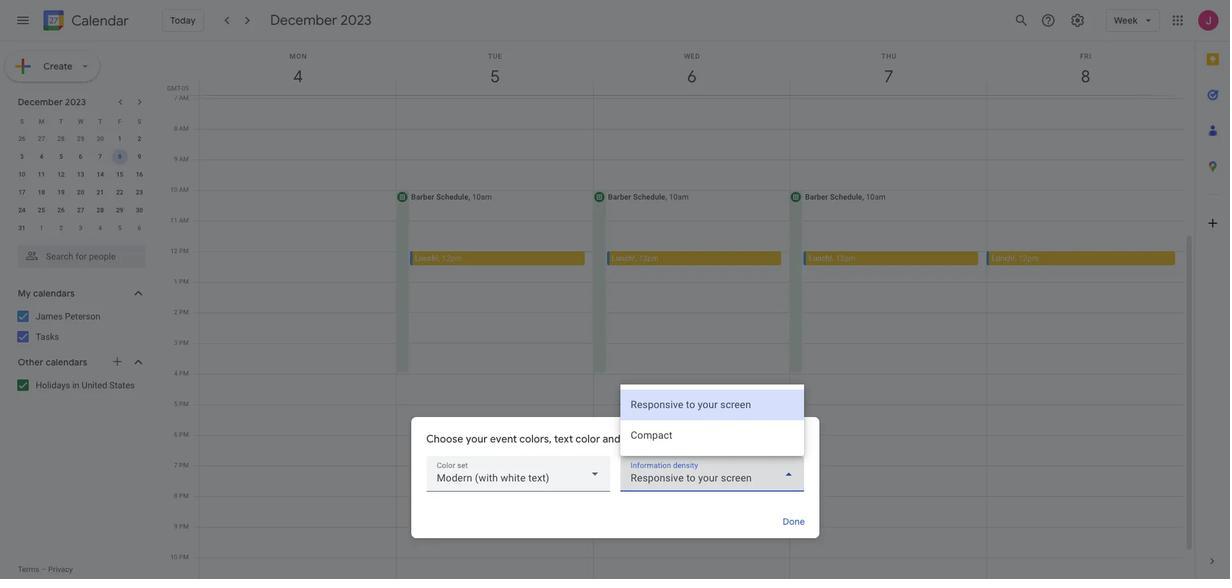 Task type: vqa. For each thing, say whether or not it's contained in the screenshot.


Task type: locate. For each thing, give the bounding box(es) containing it.
am up "12 pm"
[[179, 217, 189, 224]]

4 am from the top
[[179, 186, 189, 193]]

1 horizontal spatial 6
[[138, 225, 141, 232]]

row containing 10
[[12, 166, 149, 184]]

0 horizontal spatial s
[[20, 118, 24, 125]]

7 for 7 pm
[[174, 462, 178, 469]]

5 down 29 element
[[118, 225, 122, 232]]

0 horizontal spatial t
[[59, 118, 63, 125]]

lunch! , 12pm
[[415, 254, 462, 263], [612, 254, 659, 263], [809, 254, 856, 263], [992, 254, 1039, 263]]

1 vertical spatial 5
[[118, 225, 122, 232]]

lunch!
[[415, 254, 439, 263], [612, 254, 636, 263], [809, 254, 833, 263], [992, 254, 1016, 263]]

3 row from the top
[[12, 148, 149, 166]]

9 for 9 pm
[[174, 523, 178, 530]]

2 horizontal spatial schedule
[[831, 193, 863, 202]]

28 for the 28 element
[[97, 207, 104, 214]]

0 horizontal spatial 1
[[40, 225, 43, 232]]

2 down 26 element
[[59, 225, 63, 232]]

0 vertical spatial 30
[[97, 135, 104, 142]]

30 element
[[132, 203, 147, 218]]

january 1 element
[[34, 221, 49, 236]]

peterson
[[65, 311, 101, 322]]

6 up 7 pm
[[174, 431, 178, 438]]

11 up 18
[[38, 171, 45, 178]]

9 pm from the top
[[179, 493, 189, 500]]

2 vertical spatial 2
[[174, 309, 178, 316]]

10am
[[472, 193, 492, 202], [669, 193, 689, 202], [866, 193, 886, 202]]

7 down november 30 element
[[98, 153, 102, 160]]

26
[[18, 135, 26, 142], [57, 207, 65, 214]]

3 schedule from the left
[[831, 193, 863, 202]]

0 horizontal spatial 12
[[57, 171, 65, 178]]

9
[[138, 153, 141, 160], [174, 156, 178, 163], [174, 523, 178, 530]]

1 vertical spatial 3
[[79, 225, 82, 232]]

2 vertical spatial 1
[[174, 278, 178, 285]]

5 am from the top
[[179, 217, 189, 224]]

4 up 5 pm
[[174, 370, 178, 377]]

other
[[18, 357, 43, 368]]

2 vertical spatial 7
[[174, 462, 178, 469]]

other calendars button
[[3, 352, 158, 373]]

None search field
[[0, 240, 158, 268]]

am
[[179, 94, 189, 101], [179, 125, 189, 132], [179, 156, 189, 163], [179, 186, 189, 193], [179, 217, 189, 224]]

7 for 7
[[98, 153, 102, 160]]

pm down 8 pm
[[179, 523, 189, 530]]

pm for 12 pm
[[179, 248, 189, 255]]

1 inside grid
[[174, 278, 178, 285]]

6 down 30 element
[[138, 225, 141, 232]]

2 for 2 pm
[[174, 309, 178, 316]]

7 down "gmt-"
[[174, 94, 178, 101]]

10 element
[[14, 167, 30, 182]]

support image
[[1041, 13, 1057, 28]]

0 horizontal spatial 10am
[[472, 193, 492, 202]]

1 vertical spatial 7
[[98, 153, 102, 160]]

3 column header from the left
[[593, 41, 791, 95]]

5 pm
[[174, 401, 189, 408]]

0 horizontal spatial 4
[[40, 153, 43, 160]]

0 vertical spatial 28
[[57, 135, 65, 142]]

row group
[[12, 130, 149, 237]]

my calendars list
[[3, 306, 158, 347]]

0 horizontal spatial 30
[[97, 135, 104, 142]]

15
[[116, 171, 123, 178]]

18
[[38, 189, 45, 196]]

november 28 element
[[53, 131, 69, 147]]

0 vertical spatial 8
[[174, 125, 178, 132]]

5 down 4 pm
[[174, 401, 178, 408]]

am down 9 am
[[179, 186, 189, 193]]

7 pm from the top
[[179, 431, 189, 438]]

9 for 9
[[138, 153, 141, 160]]

density
[[623, 433, 659, 446]]

2 am from the top
[[179, 125, 189, 132]]

4 lunch! from the left
[[992, 254, 1016, 263]]

9 am
[[174, 156, 189, 163]]

pm down 7 pm
[[179, 493, 189, 500]]

am down 7 am
[[179, 125, 189, 132]]

0 horizontal spatial 2
[[59, 225, 63, 232]]

1 horizontal spatial 2
[[138, 135, 141, 142]]

tab list
[[1196, 41, 1231, 544]]

0 vertical spatial 29
[[77, 135, 84, 142]]

4 lunch! , 12pm from the left
[[992, 254, 1039, 263]]

row group containing 26
[[12, 130, 149, 237]]

1 vertical spatial 6
[[138, 225, 141, 232]]

1 vertical spatial 8
[[118, 153, 122, 160]]

1 horizontal spatial 1
[[118, 135, 122, 142]]

3 down 27 element
[[79, 225, 82, 232]]

2 horizontal spatial 4
[[174, 370, 178, 377]]

am for 8 am
[[179, 125, 189, 132]]

row up november 29 element
[[12, 112, 149, 130]]

5 down november 28 element
[[59, 153, 63, 160]]

2 horizontal spatial 6
[[174, 431, 178, 438]]

choose your event colors, text color and density
[[427, 433, 659, 446]]

choose
[[427, 433, 464, 446]]

8 for 8 pm
[[174, 493, 178, 500]]

1 for 1 pm
[[174, 278, 178, 285]]

2 horizontal spatial 10am
[[866, 193, 886, 202]]

pm
[[179, 248, 189, 255], [179, 278, 189, 285], [179, 309, 189, 316], [179, 339, 189, 346], [179, 370, 189, 377], [179, 401, 189, 408], [179, 431, 189, 438], [179, 462, 189, 469], [179, 493, 189, 500], [179, 523, 189, 530], [179, 554, 189, 561]]

0 vertical spatial 11
[[38, 171, 45, 178]]

2
[[138, 135, 141, 142], [59, 225, 63, 232], [174, 309, 178, 316]]

1 horizontal spatial 26
[[57, 207, 65, 214]]

1 vertical spatial 1
[[40, 225, 43, 232]]

states
[[109, 380, 135, 390]]

4 column header from the left
[[790, 41, 988, 95]]

5 for 5 pm
[[174, 401, 178, 408]]

pm up 3 pm
[[179, 309, 189, 316]]

2 vertical spatial 5
[[174, 401, 178, 408]]

27 down m
[[38, 135, 45, 142]]

2 horizontal spatial 5
[[174, 401, 178, 408]]

1 vertical spatial 28
[[97, 207, 104, 214]]

12pm
[[442, 254, 462, 263], [639, 254, 659, 263], [836, 254, 856, 263], [1019, 254, 1039, 263]]

row down the w
[[12, 130, 149, 148]]

6 row from the top
[[12, 202, 149, 219]]

26 down 19 element
[[57, 207, 65, 214]]

am down 8 am
[[179, 156, 189, 163]]

privacy
[[48, 565, 73, 574]]

12 down 11 am
[[171, 248, 178, 255]]

10 up 17
[[18, 171, 26, 178]]

s up november 26 element
[[20, 118, 24, 125]]

2 vertical spatial 10
[[171, 554, 178, 561]]

2 horizontal spatial barber schedule , 10am
[[805, 193, 886, 202]]

pm down 2 pm
[[179, 339, 189, 346]]

2 up 16
[[138, 135, 141, 142]]

1 vertical spatial 26
[[57, 207, 65, 214]]

11 am
[[170, 217, 189, 224]]

am down 05
[[179, 94, 189, 101]]

2023
[[341, 11, 372, 29], [65, 96, 86, 108]]

11
[[38, 171, 45, 178], [170, 217, 178, 224]]

3 barber schedule , 10am from the left
[[805, 193, 886, 202]]

s right the f
[[138, 118, 141, 125]]

1 12pm from the left
[[442, 254, 462, 263]]

2 horizontal spatial 3
[[174, 339, 178, 346]]

7 pm
[[174, 462, 189, 469]]

calendar
[[71, 12, 129, 29]]

12 inside row group
[[57, 171, 65, 178]]

0 vertical spatial 1
[[118, 135, 122, 142]]

0 horizontal spatial december
[[18, 96, 63, 108]]

29
[[77, 135, 84, 142], [116, 207, 123, 214]]

1 horizontal spatial barber schedule , 10am
[[608, 193, 689, 202]]

4 down november 27 element on the left top of the page
[[40, 153, 43, 160]]

0 vertical spatial calendars
[[33, 288, 75, 299]]

10 down 9 pm
[[171, 554, 178, 561]]

1 down "12 pm"
[[174, 278, 178, 285]]

30
[[97, 135, 104, 142], [136, 207, 143, 214]]

january 3 element
[[73, 221, 88, 236]]

t
[[59, 118, 63, 125], [98, 118, 102, 125]]

3 pm from the top
[[179, 309, 189, 316]]

8 down 7 pm
[[174, 493, 178, 500]]

1 for january 1 element
[[40, 225, 43, 232]]

schedule
[[437, 193, 469, 202], [634, 193, 666, 202], [831, 193, 863, 202]]

calendar heading
[[69, 12, 129, 29]]

1 pm from the top
[[179, 248, 189, 255]]

1 vertical spatial calendars
[[46, 357, 87, 368]]

color
[[576, 433, 601, 446]]

13
[[77, 171, 84, 178]]

1 vertical spatial 10
[[170, 186, 178, 193]]

pm down 9 pm
[[179, 554, 189, 561]]

november 29 element
[[73, 131, 88, 147]]

1 vertical spatial 29
[[116, 207, 123, 214]]

7 up 8 pm
[[174, 462, 178, 469]]

2 vertical spatial 4
[[174, 370, 178, 377]]

1 horizontal spatial 12
[[171, 248, 178, 255]]

am for 11 am
[[179, 217, 189, 224]]

10
[[18, 171, 26, 178], [170, 186, 178, 193], [171, 554, 178, 561]]

13 element
[[73, 167, 88, 182]]

9 inside december 2023 grid
[[138, 153, 141, 160]]

information density list box
[[620, 385, 804, 456]]

1 horizontal spatial 30
[[136, 207, 143, 214]]

5 row from the top
[[12, 184, 149, 202]]

pm up 1 pm
[[179, 248, 189, 255]]

1 horizontal spatial s
[[138, 118, 141, 125]]

calendars inside "dropdown button"
[[33, 288, 75, 299]]

2 horizontal spatial barber
[[805, 193, 829, 202]]

january 4 element
[[93, 221, 108, 236]]

29 for 29 element
[[116, 207, 123, 214]]

8 down 7 am
[[174, 125, 178, 132]]

4 row from the top
[[12, 166, 149, 184]]

3 inside january 3 element
[[79, 225, 82, 232]]

29 element
[[112, 203, 128, 218]]

0 vertical spatial 26
[[18, 135, 26, 142]]

27
[[38, 135, 45, 142], [77, 207, 84, 214]]

8 up the 15
[[118, 153, 122, 160]]

0 horizontal spatial 3
[[20, 153, 24, 160]]

barber
[[411, 193, 435, 202], [608, 193, 632, 202], [805, 193, 829, 202]]

6 inside grid
[[174, 431, 178, 438]]

row up january 3 element
[[12, 202, 149, 219]]

1 t from the left
[[59, 118, 63, 125]]

0 horizontal spatial 29
[[77, 135, 84, 142]]

7 am
[[174, 94, 189, 101]]

january 2 element
[[53, 221, 69, 236]]

other calendars
[[18, 357, 87, 368]]

1 horizontal spatial 28
[[97, 207, 104, 214]]

pm for 10 pm
[[179, 554, 189, 561]]

26 left november 27 element on the left top of the page
[[18, 135, 26, 142]]

main drawer image
[[15, 13, 31, 28]]

9 up 10 pm
[[174, 523, 178, 530]]

11 inside 11 element
[[38, 171, 45, 178]]

1 horizontal spatial 3
[[79, 225, 82, 232]]

11 down 10 am
[[170, 217, 178, 224]]

0 horizontal spatial barber schedule , 10am
[[411, 193, 492, 202]]

3 down 2 pm
[[174, 339, 178, 346]]

2 barber from the left
[[608, 193, 632, 202]]

option
[[620, 390, 804, 420], [620, 420, 804, 451]]

pm down 4 pm
[[179, 401, 189, 408]]

1
[[118, 135, 122, 142], [40, 225, 43, 232], [174, 278, 178, 285]]

column header
[[199, 41, 397, 95], [396, 41, 594, 95], [593, 41, 791, 95], [790, 41, 988, 95], [987, 41, 1185, 95]]

0 vertical spatial 10
[[18, 171, 26, 178]]

19
[[57, 189, 65, 196]]

1 vertical spatial 4
[[98, 225, 102, 232]]

pm for 9 pm
[[179, 523, 189, 530]]

2 vertical spatial 8
[[174, 493, 178, 500]]

05
[[182, 85, 189, 92]]

4 down the 28 element
[[98, 225, 102, 232]]

16
[[136, 171, 143, 178]]

january 6 element
[[132, 221, 147, 236]]

1 vertical spatial 11
[[170, 217, 178, 224]]

pm up 5 pm
[[179, 370, 189, 377]]

my calendars
[[18, 288, 75, 299]]

4 pm from the top
[[179, 339, 189, 346]]

5 column header from the left
[[987, 41, 1185, 95]]

2 lunch! from the left
[[612, 254, 636, 263]]

1 horizontal spatial barber
[[608, 193, 632, 202]]

calendars
[[33, 288, 75, 299], [46, 357, 87, 368]]

28
[[57, 135, 65, 142], [97, 207, 104, 214]]

8 for 8
[[118, 153, 122, 160]]

12 up 19 on the left of page
[[57, 171, 65, 178]]

0 vertical spatial 3
[[20, 153, 24, 160]]

s
[[20, 118, 24, 125], [138, 118, 141, 125]]

privacy link
[[48, 565, 73, 574]]

1 vertical spatial 2
[[59, 225, 63, 232]]

0 horizontal spatial 28
[[57, 135, 65, 142]]

row containing 3
[[12, 148, 149, 166]]

5 inside grid
[[174, 401, 178, 408]]

0 horizontal spatial barber
[[411, 193, 435, 202]]

pm up 8 pm
[[179, 462, 189, 469]]

30 right november 29 element
[[97, 135, 104, 142]]

pm up 7 pm
[[179, 431, 189, 438]]

10 pm from the top
[[179, 523, 189, 530]]

0 horizontal spatial 5
[[59, 153, 63, 160]]

3 inside grid
[[174, 339, 178, 346]]

12 inside grid
[[171, 248, 178, 255]]

t up november 28 element
[[59, 118, 63, 125]]

calendars up james
[[33, 288, 75, 299]]

1 row from the top
[[12, 112, 149, 130]]

6 down november 29 element
[[79, 153, 82, 160]]

0 horizontal spatial 11
[[38, 171, 45, 178]]

t up november 30 element
[[98, 118, 102, 125]]

27 element
[[73, 203, 88, 218]]

1 down 25 element
[[40, 225, 43, 232]]

gmt-05
[[167, 85, 189, 92]]

17 element
[[14, 185, 30, 200]]

1 pm
[[174, 278, 189, 285]]

2 pm from the top
[[179, 278, 189, 285]]

3 down november 26 element
[[20, 153, 24, 160]]

15 element
[[112, 167, 128, 182]]

united
[[82, 380, 107, 390]]

0 horizontal spatial december 2023
[[18, 96, 86, 108]]

8 cell
[[110, 148, 130, 166]]

1 vertical spatial december
[[18, 96, 63, 108]]

4 for january 4 element
[[98, 225, 102, 232]]

row down 27 element
[[12, 219, 149, 237]]

27 down the '20' element on the left top
[[77, 207, 84, 214]]

9 up 10 am
[[174, 156, 178, 163]]

11 pm from the top
[[179, 554, 189, 561]]

12 for 12
[[57, 171, 65, 178]]

pm for 5 pm
[[179, 401, 189, 408]]

7 row from the top
[[12, 219, 149, 237]]

3 10am from the left
[[866, 193, 886, 202]]

5
[[59, 153, 63, 160], [118, 225, 122, 232], [174, 401, 178, 408]]

2 row from the top
[[12, 130, 149, 148]]

12
[[57, 171, 65, 178], [171, 248, 178, 255]]

my
[[18, 288, 31, 299]]

barber schedule , 10am
[[411, 193, 492, 202], [608, 193, 689, 202], [805, 193, 886, 202]]

james peterson
[[36, 311, 101, 322]]

None field
[[427, 456, 610, 492], [620, 456, 804, 492], [427, 456, 610, 492], [620, 456, 804, 492]]

5 pm from the top
[[179, 370, 189, 377]]

1 horizontal spatial 11
[[170, 217, 178, 224]]

2 vertical spatial 6
[[174, 431, 178, 438]]

1 horizontal spatial december
[[270, 11, 337, 29]]

10 inside december 2023 grid
[[18, 171, 26, 178]]

14 element
[[93, 167, 108, 182]]

calendars inside dropdown button
[[46, 357, 87, 368]]

30 down 23 element
[[136, 207, 143, 214]]

25
[[38, 207, 45, 214]]

1 horizontal spatial t
[[98, 118, 102, 125]]

row up 13
[[12, 148, 149, 166]]

6 pm from the top
[[179, 401, 189, 408]]

pm up 2 pm
[[179, 278, 189, 285]]

1 horizontal spatial 4
[[98, 225, 102, 232]]

8 pm from the top
[[179, 462, 189, 469]]

1 barber schedule , 10am from the left
[[411, 193, 492, 202]]

terms link
[[18, 565, 39, 574]]

9 up 16
[[138, 153, 141, 160]]

1 horizontal spatial 29
[[116, 207, 123, 214]]

0 horizontal spatial 26
[[18, 135, 26, 142]]

gmt-
[[167, 85, 182, 92]]

1 down the f
[[118, 135, 122, 142]]

pm for 6 pm
[[179, 431, 189, 438]]

grid containing barber schedule
[[163, 41, 1195, 579]]

0 horizontal spatial 27
[[38, 135, 45, 142]]

7
[[174, 94, 178, 101], [98, 153, 102, 160], [174, 462, 178, 469]]

0 horizontal spatial schedule
[[437, 193, 469, 202]]

2 vertical spatial 3
[[174, 339, 178, 346]]

29 down the w
[[77, 135, 84, 142]]

done button
[[774, 506, 814, 537]]

5 for january 5 element
[[118, 225, 122, 232]]

row up 20
[[12, 166, 149, 184]]

today
[[170, 15, 196, 26]]

2 10am from the left
[[669, 193, 689, 202]]

1 am from the top
[[179, 94, 189, 101]]

8 inside cell
[[118, 153, 122, 160]]

1 vertical spatial 27
[[77, 207, 84, 214]]

row down 13 element
[[12, 184, 149, 202]]

27 for 27 element
[[77, 207, 84, 214]]

3 am from the top
[[179, 156, 189, 163]]

grid
[[163, 41, 1195, 579]]

0 vertical spatial 12
[[57, 171, 65, 178]]

0 horizontal spatial 2023
[[65, 96, 86, 108]]

24
[[18, 207, 26, 214]]

2 horizontal spatial 1
[[174, 278, 178, 285]]

0 vertical spatial 7
[[174, 94, 178, 101]]

calendars up in
[[46, 357, 87, 368]]

9 pm
[[174, 523, 189, 530]]

29 for november 29 element
[[77, 135, 84, 142]]

2 schedule from the left
[[634, 193, 666, 202]]

,
[[469, 193, 470, 202], [666, 193, 667, 202], [863, 193, 864, 202], [439, 254, 440, 263], [636, 254, 637, 263], [833, 254, 834, 263], [1016, 254, 1017, 263]]

0 vertical spatial 6
[[79, 153, 82, 160]]

28 right november 27 element on the left top of the page
[[57, 135, 65, 142]]

1 horizontal spatial 10am
[[669, 193, 689, 202]]

1 vertical spatial 2023
[[65, 96, 86, 108]]

1 s from the left
[[20, 118, 24, 125]]

3
[[20, 153, 24, 160], [79, 225, 82, 232], [174, 339, 178, 346]]

1 vertical spatial 30
[[136, 207, 143, 214]]

29 down 22 element
[[116, 207, 123, 214]]

1 horizontal spatial 5
[[118, 225, 122, 232]]

10 up 11 am
[[170, 186, 178, 193]]

holidays in united states
[[36, 380, 135, 390]]

6 for 6 pm
[[174, 431, 178, 438]]

0 vertical spatial 27
[[38, 135, 45, 142]]

december
[[270, 11, 337, 29], [18, 96, 63, 108]]

0 vertical spatial 2023
[[341, 11, 372, 29]]

1 horizontal spatial schedule
[[634, 193, 666, 202]]

4 inside grid
[[174, 370, 178, 377]]

8 for 8 am
[[174, 125, 178, 132]]

1 horizontal spatial december 2023
[[270, 11, 372, 29]]

6
[[79, 153, 82, 160], [138, 225, 141, 232], [174, 431, 178, 438]]

28 down 21 element
[[97, 207, 104, 214]]

1 vertical spatial 12
[[171, 248, 178, 255]]

december 2023
[[270, 11, 372, 29], [18, 96, 86, 108]]

8
[[174, 125, 178, 132], [118, 153, 122, 160], [174, 493, 178, 500]]

1 horizontal spatial 27
[[77, 207, 84, 214]]

row
[[12, 112, 149, 130], [12, 130, 149, 148], [12, 148, 149, 166], [12, 166, 149, 184], [12, 184, 149, 202], [12, 202, 149, 219], [12, 219, 149, 237]]

7 inside row group
[[98, 153, 102, 160]]

3 lunch! , 12pm from the left
[[809, 254, 856, 263]]

11 inside grid
[[170, 217, 178, 224]]

2 up 3 pm
[[174, 309, 178, 316]]

24 element
[[14, 203, 30, 218]]



Task type: describe. For each thing, give the bounding box(es) containing it.
31
[[18, 225, 26, 232]]

4 12pm from the left
[[1019, 254, 1039, 263]]

10 for 10 pm
[[171, 554, 178, 561]]

26 for november 26 element
[[18, 135, 26, 142]]

calendar element
[[41, 8, 129, 36]]

2 option from the top
[[620, 420, 804, 451]]

row containing s
[[12, 112, 149, 130]]

text
[[554, 433, 573, 446]]

28 for november 28 element
[[57, 135, 65, 142]]

28 element
[[93, 203, 108, 218]]

3 pm
[[174, 339, 189, 346]]

my calendars button
[[3, 283, 158, 304]]

0 horizontal spatial 6
[[79, 153, 82, 160]]

3 for 3 pm
[[174, 339, 178, 346]]

20
[[77, 189, 84, 196]]

january 5 element
[[112, 221, 128, 236]]

8 am
[[174, 125, 189, 132]]

2 s from the left
[[138, 118, 141, 125]]

11 for 11 am
[[170, 217, 178, 224]]

6 pm
[[174, 431, 189, 438]]

14
[[97, 171, 104, 178]]

10 pm
[[171, 554, 189, 561]]

2 for january 2 element
[[59, 225, 63, 232]]

2 lunch! , 12pm from the left
[[612, 254, 659, 263]]

0 vertical spatial 5
[[59, 153, 63, 160]]

your
[[466, 433, 488, 446]]

done
[[783, 516, 805, 528]]

calendars for other calendars
[[46, 357, 87, 368]]

12 element
[[53, 167, 69, 182]]

row containing 26
[[12, 130, 149, 148]]

23
[[136, 189, 143, 196]]

1 lunch! , 12pm from the left
[[415, 254, 462, 263]]

20 element
[[73, 185, 88, 200]]

9 for 9 am
[[174, 156, 178, 163]]

21 element
[[93, 185, 108, 200]]

in
[[72, 380, 80, 390]]

1 horizontal spatial 2023
[[341, 11, 372, 29]]

and
[[603, 433, 621, 446]]

8 pm
[[174, 493, 189, 500]]

27 for november 27 element on the left top of the page
[[38, 135, 45, 142]]

f
[[118, 118, 122, 125]]

1 schedule from the left
[[437, 193, 469, 202]]

31 element
[[14, 221, 30, 236]]

december 2023 grid
[[12, 112, 149, 237]]

november 26 element
[[14, 131, 30, 147]]

3 12pm from the left
[[836, 254, 856, 263]]

1 barber from the left
[[411, 193, 435, 202]]

23 element
[[132, 185, 147, 200]]

row containing 31
[[12, 219, 149, 237]]

12 for 12 pm
[[171, 248, 178, 255]]

22
[[116, 189, 123, 196]]

30 for november 30 element
[[97, 135, 104, 142]]

0 vertical spatial december
[[270, 11, 337, 29]]

choose your event colors, text color and density dialog
[[411, 385, 820, 538]]

1 lunch! from the left
[[415, 254, 439, 263]]

25 element
[[34, 203, 49, 218]]

0 vertical spatial december 2023
[[270, 11, 372, 29]]

tasks
[[36, 332, 59, 342]]

1 vertical spatial december 2023
[[18, 96, 86, 108]]

10 am
[[170, 186, 189, 193]]

event
[[490, 433, 517, 446]]

0 vertical spatial 2
[[138, 135, 141, 142]]

26 for 26 element
[[57, 207, 65, 214]]

2 barber schedule , 10am from the left
[[608, 193, 689, 202]]

row containing 17
[[12, 184, 149, 202]]

4 for 4 pm
[[174, 370, 178, 377]]

pm for 4 pm
[[179, 370, 189, 377]]

row containing 24
[[12, 202, 149, 219]]

21
[[97, 189, 104, 196]]

22 element
[[112, 185, 128, 200]]

11 element
[[34, 167, 49, 182]]

17
[[18, 189, 26, 196]]

10 for 10 am
[[170, 186, 178, 193]]

pm for 3 pm
[[179, 339, 189, 346]]

terms – privacy
[[18, 565, 73, 574]]

november 30 element
[[93, 131, 108, 147]]

2 column header from the left
[[396, 41, 594, 95]]

26 element
[[53, 203, 69, 218]]

1 option from the top
[[620, 390, 804, 420]]

0 vertical spatial 4
[[40, 153, 43, 160]]

–
[[41, 565, 46, 574]]

terms
[[18, 565, 39, 574]]

am for 9 am
[[179, 156, 189, 163]]

james
[[36, 311, 63, 322]]

1 10am from the left
[[472, 193, 492, 202]]

am for 10 am
[[179, 186, 189, 193]]

10 for 10
[[18, 171, 26, 178]]

7 for 7 am
[[174, 94, 178, 101]]

6 for january 6 element
[[138, 225, 141, 232]]

pm for 2 pm
[[179, 309, 189, 316]]

18 element
[[34, 185, 49, 200]]

2 t from the left
[[98, 118, 102, 125]]

am for 7 am
[[179, 94, 189, 101]]

19 element
[[53, 185, 69, 200]]

3 lunch! from the left
[[809, 254, 833, 263]]

3 barber from the left
[[805, 193, 829, 202]]

colors,
[[520, 433, 552, 446]]

12 pm
[[171, 248, 189, 255]]

30 for 30 element
[[136, 207, 143, 214]]

2 12pm from the left
[[639, 254, 659, 263]]

holidays
[[36, 380, 70, 390]]

calendars for my calendars
[[33, 288, 75, 299]]

4 pm
[[174, 370, 189, 377]]

pm for 8 pm
[[179, 493, 189, 500]]

16 element
[[132, 167, 147, 182]]

w
[[78, 118, 83, 125]]

1 column header from the left
[[199, 41, 397, 95]]

3 for january 3 element
[[79, 225, 82, 232]]

2 pm
[[174, 309, 189, 316]]

november 27 element
[[34, 131, 49, 147]]

pm for 7 pm
[[179, 462, 189, 469]]

m
[[39, 118, 44, 125]]

pm for 1 pm
[[179, 278, 189, 285]]

today button
[[162, 9, 204, 32]]

11 for 11
[[38, 171, 45, 178]]



